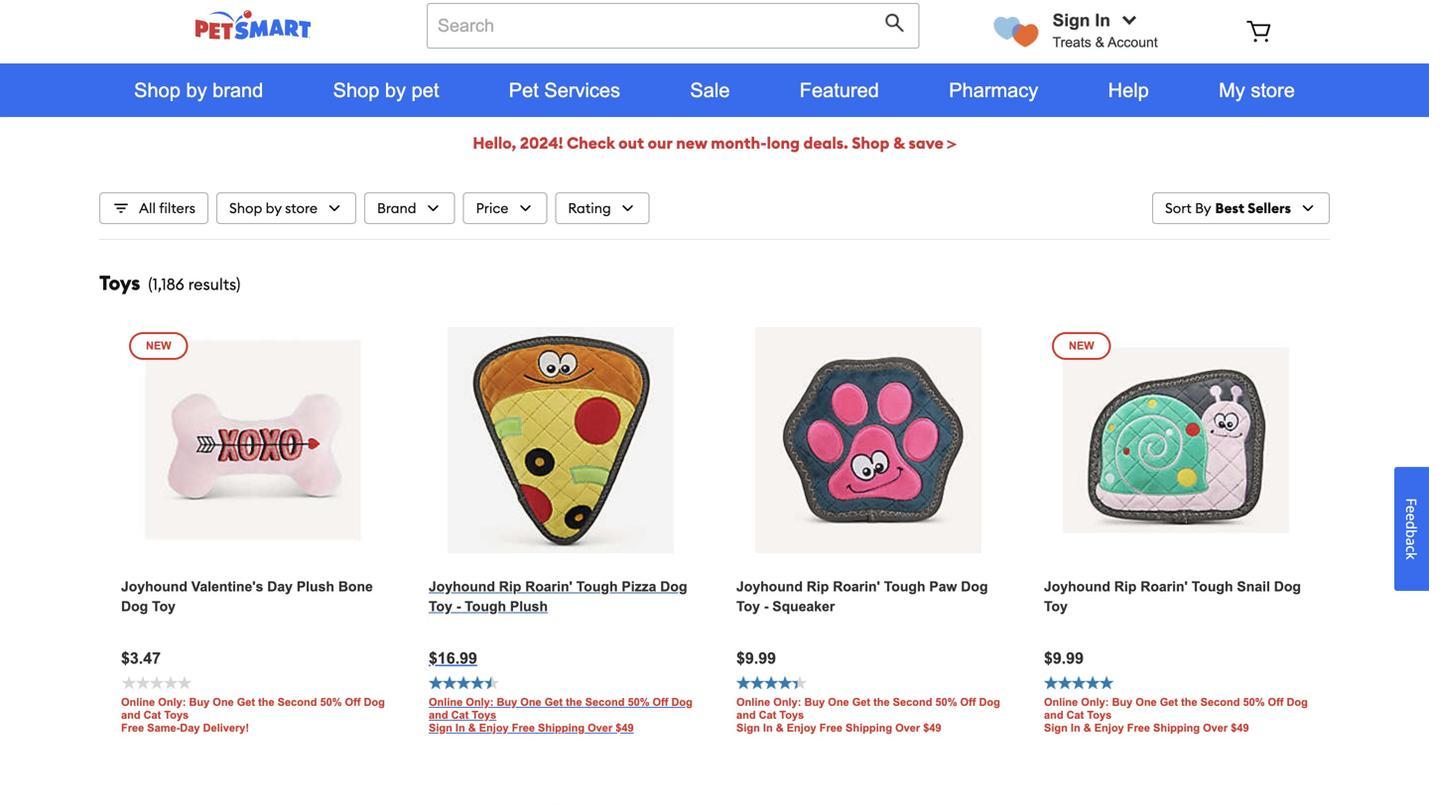 Task type: locate. For each thing, give the bounding box(es) containing it.
4 toy from the left
[[1044, 599, 1068, 615]]

1 horizontal spatial store
[[1251, 79, 1295, 101]]

my
[[1219, 79, 1245, 101]]

and
[[121, 709, 140, 722], [429, 709, 448, 722], [736, 709, 756, 722], [1044, 709, 1063, 722]]

services
[[544, 79, 620, 101]]

all filters button
[[99, 193, 208, 224]]

3 rip from the left
[[1114, 579, 1137, 595]]

1 pet from the left
[[411, 79, 439, 101]]

by
[[186, 79, 207, 101], [385, 79, 406, 101], [266, 199, 282, 217], [1195, 199, 1211, 217]]

1 horizontal spatial new
[[1069, 340, 1094, 352]]

toy inside joyhound valentine's day plush bone dog toy
[[152, 599, 176, 615]]

joyhound for joyhound rip roarin' tough snail dog toy
[[1044, 579, 1110, 595]]

roarin' left snail
[[1141, 579, 1188, 595]]

2 off from the left
[[653, 696, 668, 709]]

rip for $16.99
[[499, 579, 521, 595]]

tough up the $16.99
[[465, 599, 506, 615]]

shop by pet link
[[298, 64, 474, 117]]

c
[[1402, 546, 1421, 553]]

2 over from the left
[[895, 722, 920, 735]]

2 horizontal spatial over
[[1203, 722, 1228, 735]]

help link
[[1073, 64, 1184, 117]]

2 horizontal spatial $49
[[1231, 722, 1249, 735]]

rating button
[[555, 193, 650, 224]]

our
[[648, 133, 672, 153]]

search text field
[[427, 3, 920, 49]]

bone
[[338, 579, 373, 595]]

2 one from the left
[[520, 696, 542, 709]]

save
[[909, 133, 944, 153]]

day right valentine's
[[267, 579, 293, 595]]

1 $49 from the left
[[616, 722, 634, 735]]

in
[[455, 722, 465, 735], [763, 722, 773, 735], [1071, 722, 1080, 735]]

rip inside joyhound rip roarin' tough snail dog toy
[[1114, 579, 1137, 595]]

b
[[1402, 530, 1421, 538]]

3 cat from the left
[[759, 709, 776, 722]]

1 joyhound from the left
[[121, 579, 187, 595]]

toy for joyhound rip roarin' tough pizza dog toy - tough plush
[[429, 599, 452, 615]]

2 shop from the left
[[333, 79, 379, 101]]

dog inside joyhound valentine's day plush bone dog toy
[[121, 599, 148, 615]]

tough left pizza
[[576, 579, 618, 595]]

1 horizontal spatial $49
[[923, 722, 941, 735]]

valentine's
[[191, 579, 263, 595]]

toy
[[152, 599, 176, 615], [429, 599, 452, 615], [736, 599, 760, 615], [1044, 599, 1068, 615]]

buy inside the online only: buy one get the second 50% off dog and cat toys free same-day delivery!
[[189, 696, 210, 709]]

0 vertical spatial store
[[1251, 79, 1295, 101]]

- left squeaker
[[764, 599, 769, 615]]

dog inside joyhound rip roarin' tough snail dog toy
[[1274, 579, 1301, 595]]

1 - from the left
[[456, 599, 461, 615]]

e
[[1402, 506, 1421, 514], [1402, 514, 1421, 521]]

1 shipping from the left
[[538, 722, 585, 735]]

tough for snail
[[1192, 579, 1233, 595]]

0 horizontal spatial new
[[146, 340, 171, 352]]

shop by brand
[[134, 79, 263, 101]]

0 vertical spatial shop
[[852, 133, 890, 153]]

help
[[1108, 79, 1149, 101]]

1 e from the top
[[1402, 506, 1421, 514]]

2 get from the left
[[545, 696, 563, 709]]

- for $9.99
[[764, 599, 769, 615]]

4 joyhound from the left
[[1044, 579, 1110, 595]]

0 horizontal spatial rip
[[499, 579, 521, 595]]

and inside the online only: buy one get the second 50% off dog and cat toys free same-day delivery!
[[121, 709, 140, 722]]

1 vertical spatial day
[[180, 722, 200, 735]]

tough inside joyhound rip roarin' tough paw dog toy - squeaker
[[884, 579, 925, 595]]

4 the from the left
[[1181, 696, 1198, 709]]

0 horizontal spatial day
[[180, 722, 200, 735]]

2 roarin' from the left
[[833, 579, 880, 595]]

rip
[[499, 579, 521, 595], [807, 579, 829, 595], [1114, 579, 1137, 595]]

2 joyhound from the left
[[429, 579, 495, 595]]

1 one from the left
[[213, 696, 234, 709]]

my store
[[1219, 79, 1295, 101]]

0 horizontal spatial online only: buy one get the second 50% off dog and cat toys sign in & enjoy free shipping over $49
[[429, 696, 693, 735]]

1 enjoy from the left
[[479, 722, 509, 735]]

free
[[121, 722, 144, 735], [512, 722, 535, 735], [819, 722, 843, 735], [1127, 722, 1150, 735]]

tough inside joyhound rip roarin' tough snail dog toy
[[1192, 579, 1233, 595]]

new
[[146, 340, 171, 352], [1069, 340, 1094, 352]]

3 second from the left
[[893, 696, 932, 709]]

1 horizontal spatial $9.99
[[1044, 650, 1084, 668]]

sort by best sellers
[[1165, 199, 1291, 217]]

roarin' for $16.99
[[525, 579, 573, 595]]

joyhound inside joyhound rip roarin' tough paw dog toy - squeaker
[[736, 579, 803, 595]]

$3.47
[[121, 650, 161, 668]]

$49 for $9.99
[[923, 722, 941, 735]]

1 in from the left
[[455, 722, 465, 735]]

1 horizontal spatial shop
[[852, 133, 890, 153]]

a
[[1402, 538, 1421, 546]]

2 horizontal spatial shipping
[[1153, 722, 1200, 735]]

tough
[[576, 579, 618, 595], [884, 579, 925, 595], [1192, 579, 1233, 595], [465, 599, 506, 615]]

sign for $9.99
[[736, 722, 760, 735]]

None search field
[[427, 3, 920, 68]]

day
[[267, 579, 293, 595], [180, 722, 200, 735]]

0 horizontal spatial over
[[588, 722, 613, 735]]

1 sign from the left
[[429, 722, 452, 735]]

1 horizontal spatial shop
[[333, 79, 379, 101]]

dog
[[660, 579, 687, 595], [961, 579, 988, 595], [1274, 579, 1301, 595], [121, 599, 148, 615], [364, 696, 385, 709], [671, 696, 693, 709], [979, 696, 1000, 709], [1287, 696, 1308, 709]]

- up the $16.99
[[456, 599, 461, 615]]

online
[[121, 696, 155, 709], [429, 696, 463, 709], [736, 696, 770, 709], [1044, 696, 1078, 709]]

by inside button
[[266, 199, 282, 217]]

2 only: from the left
[[466, 696, 494, 709]]

0 vertical spatial day
[[267, 579, 293, 595]]

1 the from the left
[[258, 696, 275, 709]]

1 horizontal spatial enjoy
[[787, 722, 816, 735]]

shipping for $16.99
[[538, 722, 585, 735]]

2 horizontal spatial roarin'
[[1141, 579, 1188, 595]]

shipping
[[538, 722, 585, 735], [846, 722, 892, 735], [1153, 722, 1200, 735]]

2 the from the left
[[566, 696, 582, 709]]

one
[[213, 696, 234, 709], [520, 696, 542, 709], [828, 696, 849, 709], [1136, 696, 1157, 709]]

4 one from the left
[[1136, 696, 1157, 709]]

treats
[[1053, 35, 1091, 50]]

rip inside joyhound rip roarin' tough paw dog toy - squeaker
[[807, 579, 829, 595]]

2 online only: buy one get the second 50% off dog and cat toys sign in & enjoy free shipping over $49 from the left
[[736, 696, 1000, 735]]

1 vertical spatial shop
[[229, 199, 262, 217]]

(1,186
[[148, 274, 184, 295]]

4 and from the left
[[1044, 709, 1063, 722]]

2 e from the top
[[1402, 514, 1421, 521]]

0 horizontal spatial $49
[[616, 722, 634, 735]]

rip inside the joyhound rip roarin' tough pizza dog toy - tough plush
[[499, 579, 521, 595]]

store
[[1251, 79, 1295, 101], [285, 199, 318, 217]]

online only: buy one get the second 50% off dog and cat toys sign in & enjoy free shipping over $49 for $9.99
[[736, 696, 1000, 735]]

1 second from the left
[[278, 696, 317, 709]]

roarin' inside the joyhound rip roarin' tough pizza dog toy - tough plush
[[525, 579, 573, 595]]

1 horizontal spatial over
[[895, 722, 920, 735]]

off
[[345, 696, 361, 709], [653, 696, 668, 709], [960, 696, 976, 709], [1268, 696, 1284, 709]]

1 online only: buy one get the second 50% off dog and cat toys sign in & enjoy free shipping over $49 from the left
[[429, 696, 693, 735]]

shop for shop by brand
[[134, 79, 181, 101]]

4 only: from the left
[[1081, 696, 1109, 709]]

0 horizontal spatial enjoy
[[479, 722, 509, 735]]

store left brand
[[285, 199, 318, 217]]

3 get from the left
[[852, 696, 870, 709]]

by for pet
[[385, 79, 406, 101]]

day left delivery!
[[180, 722, 200, 735]]

sign
[[429, 722, 452, 735], [736, 722, 760, 735], [1044, 722, 1068, 735]]

toys
[[99, 270, 140, 296], [164, 709, 189, 722], [472, 709, 496, 722], [779, 709, 804, 722], [1087, 709, 1112, 722]]

50%
[[320, 696, 342, 709], [628, 696, 650, 709], [935, 696, 957, 709], [1243, 696, 1265, 709]]

pizza
[[622, 579, 656, 595]]

store right 'my'
[[1251, 79, 1295, 101]]

over
[[588, 722, 613, 735], [895, 722, 920, 735], [1203, 722, 1228, 735]]

1 horizontal spatial in
[[763, 722, 773, 735]]

$49 for $16.99
[[616, 722, 634, 735]]

0 horizontal spatial pet
[[411, 79, 439, 101]]

online only: buy one get the second 50% off dog and cat toys sign in & enjoy free shipping over $49
[[429, 696, 693, 735], [736, 696, 1000, 735], [1044, 696, 1308, 735]]

&
[[1095, 35, 1105, 50], [893, 133, 905, 153], [468, 722, 476, 735], [776, 722, 784, 735], [1083, 722, 1091, 735]]

pharmacy link
[[914, 64, 1073, 117]]

in
[[1095, 10, 1110, 30]]

toy inside joyhound rip roarin' tough paw dog toy - squeaker
[[736, 599, 760, 615]]

1 horizontal spatial rip
[[807, 579, 829, 595]]

roarin' inside joyhound rip roarin' tough paw dog toy - squeaker
[[833, 579, 880, 595]]

sort
[[1165, 199, 1192, 217]]

1 only: from the left
[[158, 696, 186, 709]]

1 free from the left
[[121, 722, 144, 735]]

online inside the online only: buy one get the second 50% off dog and cat toys free same-day delivery!
[[121, 696, 155, 709]]

2 new from the left
[[1069, 340, 1094, 352]]

2 online from the left
[[429, 696, 463, 709]]

0 horizontal spatial roarin'
[[525, 579, 573, 595]]

1 get from the left
[[237, 696, 255, 709]]

2024!
[[520, 133, 563, 153]]

enjoy for $9.99
[[787, 722, 816, 735]]

2 in from the left
[[763, 722, 773, 735]]

1 horizontal spatial roarin'
[[833, 579, 880, 595]]

sale
[[690, 79, 730, 101]]

joyhound
[[121, 579, 187, 595], [429, 579, 495, 595], [736, 579, 803, 595], [1044, 579, 1110, 595]]

2 pet from the left
[[509, 79, 539, 101]]

roarin'
[[525, 579, 573, 595], [833, 579, 880, 595], [1141, 579, 1188, 595]]

in for $9.99
[[763, 722, 773, 735]]

sign
[[1053, 10, 1090, 30]]

1 horizontal spatial day
[[267, 579, 293, 595]]

dog inside the joyhound rip roarin' tough pizza dog toy - tough plush
[[660, 579, 687, 595]]

1 vertical spatial plush
[[510, 599, 548, 615]]

enjoy
[[479, 722, 509, 735], [787, 722, 816, 735], [1094, 722, 1124, 735]]

over for $9.99
[[895, 722, 920, 735]]

0 horizontal spatial in
[[455, 722, 465, 735]]

1 off from the left
[[345, 696, 361, 709]]

roarin' left pizza
[[525, 579, 573, 595]]

0 horizontal spatial shop
[[134, 79, 181, 101]]

1 roarin' from the left
[[525, 579, 573, 595]]

3 joyhound from the left
[[736, 579, 803, 595]]

4 off from the left
[[1268, 696, 1284, 709]]

get inside the online only: buy one get the second 50% off dog and cat toys free same-day delivery!
[[237, 696, 255, 709]]

toy inside joyhound rip roarin' tough snail dog toy
[[1044, 599, 1068, 615]]

2 horizontal spatial sign
[[1044, 722, 1068, 735]]

1 horizontal spatial plush
[[510, 599, 548, 615]]

joyhound inside joyhound rip roarin' tough snail dog toy
[[1044, 579, 1110, 595]]

2 horizontal spatial rip
[[1114, 579, 1137, 595]]

1 toy from the left
[[152, 599, 176, 615]]

0 horizontal spatial plush
[[297, 579, 334, 595]]

sale link
[[655, 64, 765, 117]]

2 shipping from the left
[[846, 722, 892, 735]]

hello, 2024! check out our new month-long deals. shop & save > link
[[473, 133, 956, 153]]

0 horizontal spatial shop
[[229, 199, 262, 217]]

f
[[1402, 499, 1421, 506]]

shop right filters
[[229, 199, 262, 217]]

joyhound inside the joyhound rip roarin' tough pizza dog toy - tough plush
[[429, 579, 495, 595]]

1 horizontal spatial online only: buy one get the second 50% off dog and cat toys sign in & enjoy free shipping over $49
[[736, 696, 1000, 735]]

second
[[278, 696, 317, 709], [585, 696, 625, 709], [893, 696, 932, 709], [1201, 696, 1240, 709]]

2 enjoy from the left
[[787, 722, 816, 735]]

1 new from the left
[[146, 340, 171, 352]]

day inside the online only: buy one get the second 50% off dog and cat toys free same-day delivery!
[[180, 722, 200, 735]]

new for $3.47
[[146, 340, 171, 352]]

2 rip from the left
[[807, 579, 829, 595]]

2 toy from the left
[[429, 599, 452, 615]]

1 vertical spatial store
[[285, 199, 318, 217]]

by for best
[[1195, 199, 1211, 217]]

free inside the online only: buy one get the second 50% off dog and cat toys free same-day delivery!
[[121, 722, 144, 735]]

shop right deals.
[[852, 133, 890, 153]]

2 horizontal spatial enjoy
[[1094, 722, 1124, 735]]

buy
[[189, 696, 210, 709], [497, 696, 517, 709], [804, 696, 825, 709], [1112, 696, 1133, 709]]

1 buy from the left
[[189, 696, 210, 709]]

1 50% from the left
[[320, 696, 342, 709]]

1 rip from the left
[[499, 579, 521, 595]]

2 sign from the left
[[736, 722, 760, 735]]

1 shop from the left
[[134, 79, 181, 101]]

plush inside joyhound valentine's day plush bone dog toy
[[297, 579, 334, 595]]

3 roarin' from the left
[[1141, 579, 1188, 595]]

shop by store button
[[216, 193, 356, 224]]

1 over from the left
[[588, 722, 613, 735]]

1 horizontal spatial shipping
[[846, 722, 892, 735]]

tough left snail
[[1192, 579, 1233, 595]]

brand
[[377, 199, 416, 217]]

2 horizontal spatial in
[[1071, 722, 1080, 735]]

shop
[[134, 79, 181, 101], [333, 79, 379, 101]]

e down f
[[1402, 514, 1421, 521]]

3 off from the left
[[960, 696, 976, 709]]

2 cat from the left
[[451, 709, 469, 722]]

f e e d b a c k button
[[1394, 467, 1429, 591]]

1 cat from the left
[[144, 709, 161, 722]]

shop by brand link
[[99, 64, 298, 117]]

new for $9.99
[[1069, 340, 1094, 352]]

shop
[[852, 133, 890, 153], [229, 199, 262, 217]]

toys (1,186 results)
[[99, 270, 240, 296]]

None submit
[[885, 13, 910, 38]]

1 horizontal spatial pet
[[509, 79, 539, 101]]

$49
[[616, 722, 634, 735], [923, 722, 941, 735], [1231, 722, 1249, 735]]

$9.99
[[736, 650, 776, 668], [1044, 650, 1084, 668]]

get
[[237, 696, 255, 709], [545, 696, 563, 709], [852, 696, 870, 709], [1160, 696, 1178, 709]]

2 $49 from the left
[[923, 722, 941, 735]]

0 horizontal spatial -
[[456, 599, 461, 615]]

0 horizontal spatial shipping
[[538, 722, 585, 735]]

0 vertical spatial plush
[[297, 579, 334, 595]]

>
[[947, 133, 956, 153]]

1 horizontal spatial -
[[764, 599, 769, 615]]

toy inside the joyhound rip roarin' tough pizza dog toy - tough plush
[[429, 599, 452, 615]]

1 horizontal spatial sign
[[736, 722, 760, 735]]

kong® knots twists' dog toy (color varies) image
[[448, 804, 674, 807]]

- inside the joyhound rip roarin' tough pizza dog toy - tough plush
[[456, 599, 461, 615]]

e up d
[[1402, 506, 1421, 514]]

0 horizontal spatial $9.99
[[736, 650, 776, 668]]

2 - from the left
[[764, 599, 769, 615]]

roarin' up squeaker
[[833, 579, 880, 595]]

tough left paw
[[884, 579, 925, 595]]

in for $16.99
[[455, 722, 465, 735]]

joyhound inside joyhound valentine's day plush bone dog toy
[[121, 579, 187, 595]]

- inside joyhound rip roarin' tough paw dog toy - squeaker
[[764, 599, 769, 615]]

pet
[[411, 79, 439, 101], [509, 79, 539, 101]]

-
[[456, 599, 461, 615], [764, 599, 769, 615]]

2 horizontal spatial online only: buy one get the second 50% off dog and cat toys sign in & enjoy free shipping over $49
[[1044, 696, 1308, 735]]

d
[[1402, 521, 1421, 530]]

long
[[767, 133, 800, 153]]

3 toy from the left
[[736, 599, 760, 615]]

price
[[476, 199, 508, 217]]

1 online from the left
[[121, 696, 155, 709]]

0 horizontal spatial store
[[285, 199, 318, 217]]

store inside my store link
[[1251, 79, 1295, 101]]

1 and from the left
[[121, 709, 140, 722]]

0 horizontal spatial sign
[[429, 722, 452, 735]]

by for store
[[266, 199, 282, 217]]



Task type: vqa. For each thing, say whether or not it's contained in the screenshot.
'filtration' inside the Extra 20% online only with code SAVE20 Buy 1 Get 1 50% off aquatic filtration media
no



Task type: describe. For each thing, give the bounding box(es) containing it.
joyhound rip roarin' tough paw dog toy - squeaker
[[736, 579, 988, 615]]

3 free from the left
[[819, 722, 843, 735]]

same-
[[147, 722, 180, 735]]

all
[[139, 199, 156, 217]]

k
[[1402, 553, 1421, 560]]

hello, 2024! check out our new month-long deals. shop & save >
[[473, 133, 956, 153]]

squeaker
[[772, 599, 835, 615]]

2 and from the left
[[429, 709, 448, 722]]

second inside the online only: buy one get the second 50% off dog and cat toys free same-day delivery!
[[278, 696, 317, 709]]

the inside the online only: buy one get the second 50% off dog and cat toys free same-day delivery!
[[258, 696, 275, 709]]

dog inside joyhound rip roarin' tough paw dog toy - squeaker
[[961, 579, 988, 595]]

3 enjoy from the left
[[1094, 722, 1124, 735]]

3 $49 from the left
[[1231, 722, 1249, 735]]

4 50% from the left
[[1243, 696, 1265, 709]]

shipping for $9.99
[[846, 722, 892, 735]]

online only: buy one get the second 50% off dog and cat toys sign in & enjoy free shipping over $49 for $16.99
[[429, 696, 693, 735]]

2 free from the left
[[512, 722, 535, 735]]

rip for $9.99
[[807, 579, 829, 595]]

3 shipping from the left
[[1153, 722, 1200, 735]]

2 50% from the left
[[628, 696, 650, 709]]

only: inside the online only: buy one get the second 50% off dog and cat toys free same-day delivery!
[[158, 696, 186, 709]]

3 50% from the left
[[935, 696, 957, 709]]

results)
[[188, 274, 240, 295]]

joyhound for joyhound valentine's day plush bone dog toy
[[121, 579, 187, 595]]

filters
[[159, 199, 195, 217]]

4 buy from the left
[[1112, 696, 1133, 709]]

off inside the online only: buy one get the second 50% off dog and cat toys free same-day delivery!
[[345, 696, 361, 709]]

all filters
[[139, 199, 195, 217]]

toy for joyhound rip roarin' tough paw dog toy - squeaker
[[736, 599, 760, 615]]

joyhound rip roarin' tough snail dog toy
[[1044, 579, 1301, 615]]

hello,
[[473, 133, 516, 153]]

check
[[567, 133, 615, 153]]

joyhound for joyhound rip roarin' tough paw dog toy - squeaker
[[736, 579, 803, 595]]

deals.
[[803, 133, 848, 153]]

sign in
[[1053, 10, 1110, 30]]

joyhound for joyhound rip roarin' tough pizza dog toy - tough plush
[[429, 579, 495, 595]]

best
[[1215, 199, 1245, 217]]

over for $16.99
[[588, 722, 613, 735]]

3 online only: buy one get the second 50% off dog and cat toys sign in & enjoy free shipping over $49 from the left
[[1044, 696, 1308, 735]]

- for $16.99
[[456, 599, 461, 615]]

my store link
[[1184, 64, 1330, 117]]

2 $9.99 from the left
[[1044, 650, 1084, 668]]

month-
[[711, 133, 767, 153]]

3 online from the left
[[736, 696, 770, 709]]

toys inside the online only: buy one get the second 50% off dog and cat toys free same-day delivery!
[[164, 709, 189, 722]]

joyhound rip roarin' tough pizza dog toy - tough plush
[[429, 579, 687, 615]]

cat inside the online only: buy one get the second 50% off dog and cat toys free same-day delivery!
[[144, 709, 161, 722]]

2 second from the left
[[585, 696, 625, 709]]

toy for joyhound rip roarin' tough snail dog toy
[[1044, 599, 1068, 615]]

f e e d b a c k
[[1402, 499, 1421, 560]]

tough for pizza
[[576, 579, 618, 595]]

sellers
[[1248, 199, 1291, 217]]

dog inside the online only: buy one get the second 50% off dog and cat toys free same-day delivery!
[[364, 696, 385, 709]]

roarin' for $9.99
[[833, 579, 880, 595]]

3 sign from the left
[[1044, 722, 1068, 735]]

enjoy for $16.99
[[479, 722, 509, 735]]

pet services
[[509, 79, 620, 101]]

roarin' inside joyhound rip roarin' tough snail dog toy
[[1141, 579, 1188, 595]]

by for brand
[[186, 79, 207, 101]]

out
[[618, 133, 644, 153]]

$16.99
[[429, 650, 477, 668]]

4 get from the left
[[1160, 696, 1178, 709]]

price button
[[463, 193, 547, 224]]

day inside joyhound valentine's day plush bone dog toy
[[267, 579, 293, 595]]

50% inside the online only: buy one get the second 50% off dog and cat toys free same-day delivery!
[[320, 696, 342, 709]]

featured link
[[765, 64, 914, 117]]

2 buy from the left
[[497, 696, 517, 709]]

joyhound valentine's day plush bone dog toy
[[121, 579, 373, 615]]

3 one from the left
[[828, 696, 849, 709]]

paw
[[929, 579, 957, 595]]

store inside shop by store button
[[285, 199, 318, 217]]

plush inside the joyhound rip roarin' tough pizza dog toy - tough plush
[[510, 599, 548, 615]]

petsmart image
[[159, 10, 347, 40]]

shop by store
[[229, 199, 318, 217]]

4 cat from the left
[[1066, 709, 1084, 722]]

shop for shop by pet
[[333, 79, 379, 101]]

4 second from the left
[[1201, 696, 1240, 709]]

3 in from the left
[[1071, 722, 1080, 735]]

3 only: from the left
[[773, 696, 801, 709]]

3 and from the left
[[736, 709, 756, 722]]

new
[[676, 133, 707, 153]]

rating
[[568, 199, 611, 217]]

shop by pet
[[333, 79, 439, 101]]

3 the from the left
[[873, 696, 890, 709]]

treats & account
[[1053, 35, 1158, 50]]

4 free from the left
[[1127, 722, 1150, 735]]

snail
[[1237, 579, 1270, 595]]

brand
[[213, 79, 263, 101]]

featured
[[800, 79, 879, 101]]

one inside the online only: buy one get the second 50% off dog and cat toys free same-day delivery!
[[213, 696, 234, 709]]

4 online from the left
[[1044, 696, 1078, 709]]

delivery!
[[203, 722, 249, 735]]

sign for $16.99
[[429, 722, 452, 735]]

account
[[1108, 35, 1158, 50]]

1 $9.99 from the left
[[736, 650, 776, 668]]

shop inside button
[[229, 199, 262, 217]]

brand button
[[364, 193, 455, 224]]

online only: buy one get the second 50% off dog and cat toys free same-day delivery!
[[121, 696, 385, 735]]

3 buy from the left
[[804, 696, 825, 709]]

loyalty icon image
[[994, 17, 1039, 47]]

pet services link
[[474, 64, 655, 117]]

tough for paw
[[884, 579, 925, 595]]

3 over from the left
[[1203, 722, 1228, 735]]

pharmacy
[[949, 79, 1038, 101]]

toy for joyhound valentine's day plush bone dog toy
[[152, 599, 176, 615]]



